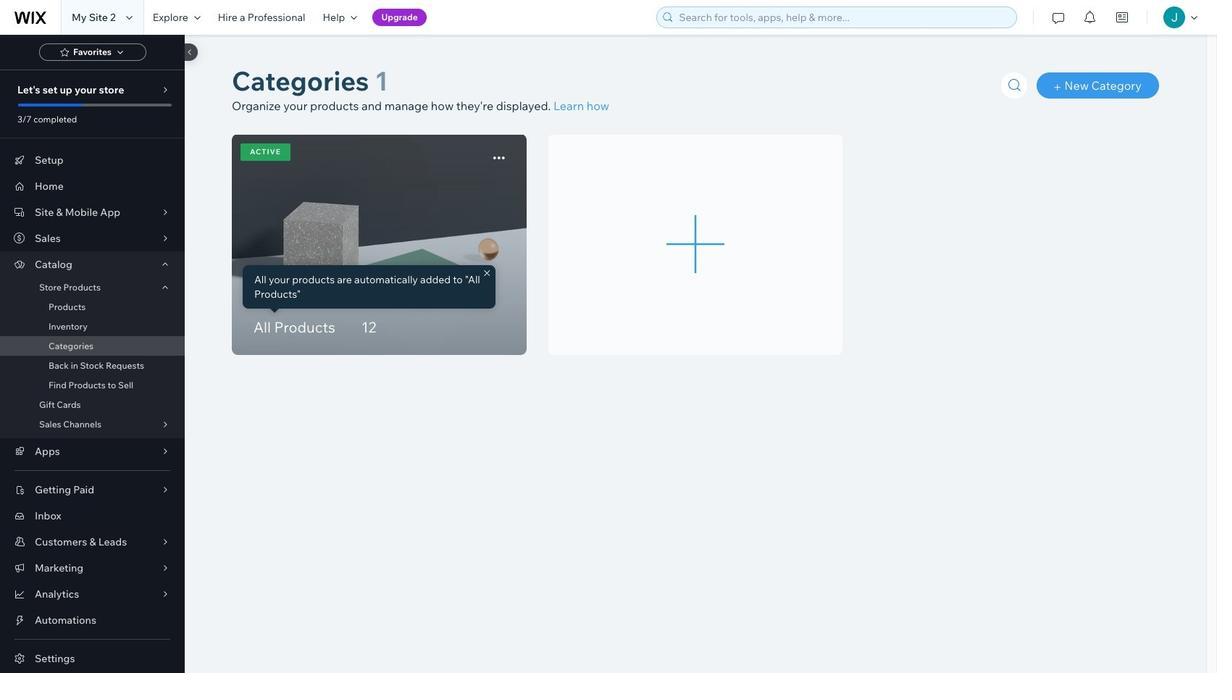 Task type: describe. For each thing, give the bounding box(es) containing it.
sidebar element
[[0, 35, 198, 673]]



Task type: vqa. For each thing, say whether or not it's contained in the screenshot.
sidebar element
yes



Task type: locate. For each thing, give the bounding box(es) containing it.
Search for tools, apps, help & more... field
[[675, 7, 1012, 28]]



